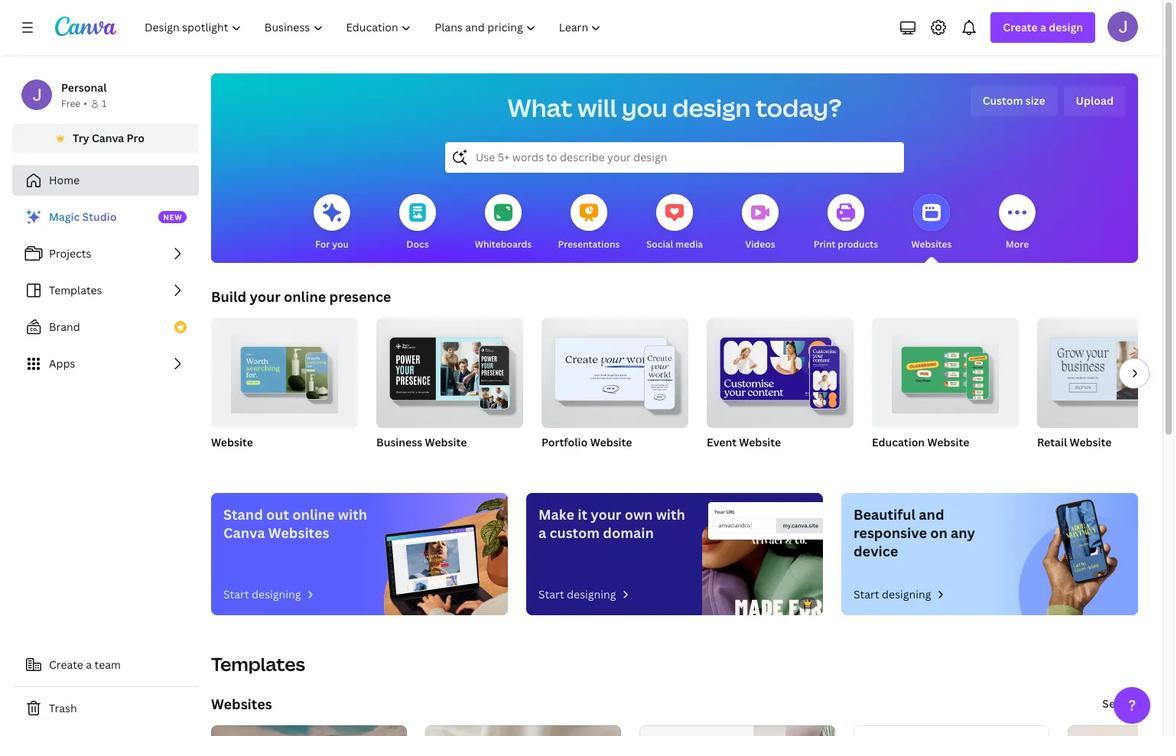 Task type: locate. For each thing, give the bounding box(es) containing it.
group for retail website
[[1038, 318, 1175, 428]]

1 horizontal spatial design
[[1049, 20, 1083, 34]]

1 vertical spatial your
[[591, 506, 622, 524]]

website inside group
[[425, 435, 467, 450]]

px inside retail website 1366 × 768 px
[[1087, 455, 1097, 468]]

× inside education website 1366 × 768 px
[[897, 455, 901, 468]]

1 horizontal spatial with
[[656, 506, 686, 524]]

your right it
[[591, 506, 622, 524]]

0 vertical spatial design
[[1049, 20, 1083, 34]]

for you button
[[314, 184, 350, 263]]

start for stand out online with canva websites
[[223, 588, 249, 602]]

canva right try
[[92, 131, 124, 145]]

None search field
[[445, 142, 904, 173]]

you right for
[[332, 238, 349, 251]]

online inside the stand out online with canva websites
[[292, 506, 335, 524]]

× up stand
[[235, 455, 240, 468]]

768 for education website
[[903, 455, 919, 468]]

event website
[[707, 435, 781, 450]]

0 horizontal spatial canva
[[92, 131, 124, 145]]

design
[[1049, 20, 1083, 34], [673, 91, 751, 124]]

2 horizontal spatial start designing
[[854, 588, 932, 602]]

1 website from the left
[[211, 435, 253, 450]]

try
[[73, 131, 89, 145]]

0 horizontal spatial design
[[673, 91, 751, 124]]

website right retail
[[1070, 435, 1112, 450]]

1 vertical spatial websites
[[268, 524, 329, 542]]

3 website from the left
[[590, 435, 632, 450]]

docs
[[407, 238, 429, 251]]

2 designing from the left
[[567, 588, 616, 602]]

create inside dropdown button
[[1003, 20, 1038, 34]]

2 website from the left
[[425, 435, 467, 450]]

a for design
[[1041, 20, 1047, 34]]

presence
[[329, 288, 391, 306]]

create inside button
[[49, 658, 83, 673]]

× for education website
[[897, 455, 901, 468]]

1 px from the left
[[260, 455, 271, 468]]

all
[[1124, 697, 1137, 712]]

2 × from the left
[[566, 455, 570, 468]]

create a design button
[[991, 12, 1096, 43]]

×
[[235, 455, 240, 468], [566, 455, 570, 468], [897, 455, 901, 468], [1062, 455, 1066, 468]]

× inside retail website 1366 × 768 px
[[1062, 455, 1066, 468]]

1 horizontal spatial start designing
[[539, 588, 616, 602]]

what
[[508, 91, 573, 124]]

website right business
[[425, 435, 467, 450]]

device
[[854, 542, 899, 561]]

designing
[[252, 588, 301, 602], [567, 588, 616, 602], [882, 588, 932, 602]]

2 start designing from the left
[[539, 588, 616, 602]]

0 horizontal spatial create
[[49, 658, 83, 673]]

website inside education website 1366 × 768 px
[[928, 435, 970, 450]]

1366 up stand
[[211, 455, 233, 468]]

try canva pro
[[73, 131, 145, 145]]

× down education
[[897, 455, 901, 468]]

website for event website
[[739, 435, 781, 450]]

business website
[[376, 435, 467, 450]]

1 vertical spatial create
[[49, 658, 83, 673]]

print products button
[[814, 184, 879, 263]]

design up search search field
[[673, 91, 751, 124]]

your right build
[[250, 288, 281, 306]]

768 inside education website 1366 × 768 px
[[903, 455, 919, 468]]

website up stand
[[211, 435, 253, 450]]

px inside education website 1366 × 768 px
[[921, 455, 932, 468]]

free
[[61, 97, 81, 110]]

whiteboards
[[475, 238, 532, 251]]

0 horizontal spatial your
[[250, 288, 281, 306]]

website right event
[[739, 435, 781, 450]]

2 horizontal spatial start
[[854, 588, 880, 602]]

online right out at the left of the page
[[292, 506, 335, 524]]

portfolio website 1366 × 768 px
[[542, 435, 632, 468]]

for
[[315, 238, 330, 251]]

free •
[[61, 97, 87, 110]]

1 vertical spatial canva
[[223, 524, 265, 542]]

designing for a
[[567, 588, 616, 602]]

a inside dropdown button
[[1041, 20, 1047, 34]]

create a team button
[[12, 650, 199, 681]]

1
[[102, 97, 107, 110]]

with right "own"
[[656, 506, 686, 524]]

presentations button
[[558, 184, 620, 263]]

px
[[260, 455, 271, 468], [591, 455, 601, 468], [921, 455, 932, 468], [1087, 455, 1097, 468]]

3 start designing from the left
[[854, 588, 932, 602]]

0 horizontal spatial templates
[[49, 283, 102, 298]]

a left 'custom'
[[539, 524, 547, 542]]

1 with from the left
[[338, 506, 367, 524]]

will
[[578, 91, 617, 124]]

designing down the device
[[882, 588, 932, 602]]

beautiful
[[854, 506, 916, 524]]

create left team
[[49, 658, 83, 673]]

new
[[163, 212, 182, 223]]

designing down 'custom'
[[567, 588, 616, 602]]

4 website from the left
[[739, 435, 781, 450]]

magic studio
[[49, 210, 117, 224]]

0 vertical spatial create
[[1003, 20, 1038, 34]]

0 horizontal spatial a
[[86, 658, 92, 673]]

magic
[[49, 210, 80, 224]]

px for portfolio
[[591, 455, 601, 468]]

5 website from the left
[[928, 435, 970, 450]]

start for make it your own with a custom domain
[[539, 588, 564, 602]]

website for education website 1366 × 768 px
[[928, 435, 970, 450]]

online
[[284, 288, 326, 306], [292, 506, 335, 524]]

websites
[[912, 238, 952, 251], [268, 524, 329, 542], [211, 696, 272, 714]]

a up the size
[[1041, 20, 1047, 34]]

2 start from the left
[[539, 588, 564, 602]]

1366 inside portfolio website 1366 × 768 px
[[542, 455, 564, 468]]

education website group
[[872, 312, 1019, 470]]

templates
[[49, 283, 102, 298], [211, 652, 305, 677]]

media
[[676, 238, 703, 251]]

retail
[[1038, 435, 1068, 450]]

0 horizontal spatial start designing
[[223, 588, 301, 602]]

0 horizontal spatial start
[[223, 588, 249, 602]]

0 horizontal spatial you
[[332, 238, 349, 251]]

for you
[[315, 238, 349, 251]]

canva inside the stand out online with canva websites
[[223, 524, 265, 542]]

designing down the stand out online with canva websites in the bottom of the page
[[252, 588, 301, 602]]

1 vertical spatial templates
[[211, 652, 305, 677]]

a
[[1041, 20, 1047, 34], [539, 524, 547, 542], [86, 658, 92, 673]]

1 vertical spatial you
[[332, 238, 349, 251]]

1366 down retail
[[1038, 455, 1060, 468]]

design left jacob simon image
[[1049, 20, 1083, 34]]

website
[[211, 435, 253, 450], [425, 435, 467, 450], [590, 435, 632, 450], [739, 435, 781, 450], [928, 435, 970, 450], [1070, 435, 1112, 450]]

website inside retail website 1366 × 768 px
[[1070, 435, 1112, 450]]

4 × from the left
[[1062, 455, 1066, 468]]

2 768 from the left
[[573, 455, 589, 468]]

templates up "websites" link
[[211, 652, 305, 677]]

you
[[622, 91, 668, 124], [332, 238, 349, 251]]

canva
[[92, 131, 124, 145], [223, 524, 265, 542]]

1 start designing from the left
[[223, 588, 301, 602]]

3 1366 from the left
[[872, 455, 894, 468]]

1 vertical spatial online
[[292, 506, 335, 524]]

1 horizontal spatial start
[[539, 588, 564, 602]]

4 768 from the left
[[1068, 455, 1084, 468]]

upload
[[1076, 93, 1114, 108]]

1 horizontal spatial create
[[1003, 20, 1038, 34]]

2 vertical spatial a
[[86, 658, 92, 673]]

× for portfolio website
[[566, 455, 570, 468]]

start
[[223, 588, 249, 602], [539, 588, 564, 602], [854, 588, 880, 602]]

1366 inside education website 1366 × 768 px
[[872, 455, 894, 468]]

apps
[[49, 357, 75, 371]]

your inside make it your own with a custom domain
[[591, 506, 622, 524]]

1 vertical spatial design
[[673, 91, 751, 124]]

home
[[49, 173, 80, 187]]

list
[[12, 202, 199, 380]]

templates down projects
[[49, 283, 102, 298]]

2 horizontal spatial a
[[1041, 20, 1047, 34]]

start designing
[[223, 588, 301, 602], [539, 588, 616, 602], [854, 588, 932, 602]]

4 1366 from the left
[[1038, 455, 1060, 468]]

1366 down portfolio
[[542, 455, 564, 468]]

0 vertical spatial a
[[1041, 20, 1047, 34]]

1366 down education
[[872, 455, 894, 468]]

studio
[[82, 210, 117, 224]]

768 inside portfolio website 1366 × 768 px
[[573, 455, 589, 468]]

2 1366 from the left
[[542, 455, 564, 468]]

website right portfolio
[[590, 435, 632, 450]]

videos button
[[742, 184, 779, 263]]

× inside portfolio website 1366 × 768 px
[[566, 455, 570, 468]]

1 1366 from the left
[[211, 455, 233, 468]]

1 horizontal spatial a
[[539, 524, 547, 542]]

a inside button
[[86, 658, 92, 673]]

start designing for websites
[[223, 588, 301, 602]]

designing for websites
[[252, 588, 301, 602]]

apps link
[[12, 349, 199, 380]]

trash link
[[12, 694, 199, 725]]

0 vertical spatial canva
[[92, 131, 124, 145]]

social
[[646, 238, 674, 251]]

× down portfolio
[[566, 455, 570, 468]]

with
[[338, 506, 367, 524], [656, 506, 686, 524]]

group
[[211, 312, 358, 428], [376, 312, 523, 428], [542, 312, 689, 428], [707, 312, 854, 428], [872, 312, 1019, 428], [1038, 318, 1175, 428]]

custom size
[[983, 93, 1046, 108]]

1 start from the left
[[223, 588, 249, 602]]

1 horizontal spatial you
[[622, 91, 668, 124]]

1 horizontal spatial your
[[591, 506, 622, 524]]

px inside portfolio website 1366 × 768 px
[[591, 455, 601, 468]]

3 designing from the left
[[882, 588, 932, 602]]

1 horizontal spatial designing
[[567, 588, 616, 602]]

you right will
[[622, 91, 668, 124]]

0 horizontal spatial designing
[[252, 588, 301, 602]]

768 inside retail website 1366 × 768 px
[[1068, 455, 1084, 468]]

event website group
[[707, 312, 854, 470]]

a left team
[[86, 658, 92, 673]]

start designing for device
[[854, 588, 932, 602]]

3 px from the left
[[921, 455, 932, 468]]

2 px from the left
[[591, 455, 601, 468]]

website inside portfolio website 1366 × 768 px
[[590, 435, 632, 450]]

build your online presence
[[211, 288, 391, 306]]

0 vertical spatial you
[[622, 91, 668, 124]]

pro
[[127, 131, 145, 145]]

px for retail
[[1087, 455, 1097, 468]]

website for retail website 1366 × 768 px
[[1070, 435, 1112, 450]]

create a design
[[1003, 20, 1083, 34]]

3 start from the left
[[854, 588, 880, 602]]

online for presence
[[284, 288, 326, 306]]

0 horizontal spatial with
[[338, 506, 367, 524]]

responsive
[[854, 524, 927, 542]]

online down for
[[284, 288, 326, 306]]

with right out at the left of the page
[[338, 506, 367, 524]]

× down retail
[[1062, 455, 1066, 468]]

create a team
[[49, 658, 121, 673]]

2 horizontal spatial designing
[[882, 588, 932, 602]]

1 vertical spatial a
[[539, 524, 547, 542]]

1366 inside retail website 1366 × 768 px
[[1038, 455, 1060, 468]]

designing for device
[[882, 588, 932, 602]]

2 with from the left
[[656, 506, 686, 524]]

own
[[625, 506, 653, 524]]

a for team
[[86, 658, 92, 673]]

1 × from the left
[[235, 455, 240, 468]]

768 for portfolio website
[[573, 455, 589, 468]]

website right education
[[928, 435, 970, 450]]

6 website from the left
[[1070, 435, 1112, 450]]

canva left out at the left of the page
[[223, 524, 265, 542]]

1 768 from the left
[[242, 455, 258, 468]]

3 × from the left
[[897, 455, 901, 468]]

1 designing from the left
[[252, 588, 301, 602]]

list containing magic studio
[[12, 202, 199, 380]]

1366
[[211, 455, 233, 468], [542, 455, 564, 468], [872, 455, 894, 468], [1038, 455, 1060, 468]]

print products
[[814, 238, 879, 251]]

4 px from the left
[[1087, 455, 1097, 468]]

videos
[[745, 238, 776, 251]]

0 vertical spatial online
[[284, 288, 326, 306]]

768
[[242, 455, 258, 468], [573, 455, 589, 468], [903, 455, 919, 468], [1068, 455, 1084, 468]]

1 horizontal spatial canva
[[223, 524, 265, 542]]

1 horizontal spatial templates
[[211, 652, 305, 677]]

create up custom size
[[1003, 20, 1038, 34]]

education website 1366 × 768 px
[[872, 435, 970, 468]]

custom
[[550, 524, 600, 542]]

3 768 from the left
[[903, 455, 919, 468]]



Task type: vqa. For each thing, say whether or not it's contained in the screenshot.
the Text button on the top left of page
no



Task type: describe. For each thing, give the bounding box(es) containing it.
what will you design today?
[[508, 91, 842, 124]]

retail website 1366 × 768 px
[[1038, 435, 1112, 468]]

trash
[[49, 702, 77, 716]]

start designing for a
[[539, 588, 616, 602]]

create for create a design
[[1003, 20, 1038, 34]]

docs button
[[399, 184, 436, 263]]

websites link
[[211, 696, 272, 714]]

jacob simon image
[[1108, 11, 1139, 42]]

on
[[931, 524, 948, 542]]

1366 for retail website
[[1038, 455, 1060, 468]]

social media button
[[646, 184, 703, 263]]

domain
[[603, 524, 654, 542]]

any
[[951, 524, 976, 542]]

start for beautiful and responsive on any device
[[854, 588, 880, 602]]

size
[[1026, 93, 1046, 108]]

education
[[872, 435, 925, 450]]

whiteboards button
[[475, 184, 532, 263]]

more button
[[999, 184, 1036, 263]]

make
[[539, 506, 575, 524]]

× for retail website
[[1062, 455, 1066, 468]]

design inside dropdown button
[[1049, 20, 1083, 34]]

see
[[1103, 697, 1122, 712]]

canva inside button
[[92, 131, 124, 145]]

try canva pro button
[[12, 124, 199, 153]]

website for business website
[[425, 435, 467, 450]]

brand
[[49, 320, 80, 334]]

group for education website
[[872, 312, 1019, 428]]

0 vertical spatial templates
[[49, 283, 102, 298]]

top level navigation element
[[135, 12, 615, 43]]

1366 for education website
[[872, 455, 894, 468]]

1366 for portfolio website
[[542, 455, 564, 468]]

brand link
[[12, 312, 199, 343]]

build
[[211, 288, 247, 306]]

team
[[95, 658, 121, 673]]

px for education
[[921, 455, 932, 468]]

out
[[266, 506, 289, 524]]

group for event website
[[707, 312, 854, 428]]

and
[[919, 506, 945, 524]]

group for website
[[211, 312, 358, 428]]

websites button
[[912, 184, 952, 263]]

website for portfolio website 1366 × 768 px
[[590, 435, 632, 450]]

768 inside the website 1366 × 768 px
[[242, 455, 258, 468]]

products
[[838, 238, 879, 251]]

with inside make it your own with a custom domain
[[656, 506, 686, 524]]

stand
[[223, 506, 263, 524]]

websites inside the stand out online with canva websites
[[268, 524, 329, 542]]

you inside button
[[332, 238, 349, 251]]

website group
[[211, 312, 358, 470]]

upload button
[[1064, 86, 1126, 116]]

home link
[[12, 165, 199, 196]]

× inside the website 1366 × 768 px
[[235, 455, 240, 468]]

beautiful and responsive on any device
[[854, 506, 976, 561]]

0 vertical spatial websites
[[912, 238, 952, 251]]

templates link
[[12, 275, 199, 306]]

portfolio
[[542, 435, 588, 450]]

2 vertical spatial websites
[[211, 696, 272, 714]]

create for create a team
[[49, 658, 83, 673]]

event
[[707, 435, 737, 450]]

make it your own with a custom domain
[[539, 506, 686, 542]]

a inside make it your own with a custom domain
[[539, 524, 547, 542]]

custom
[[983, 93, 1023, 108]]

projects link
[[12, 239, 199, 269]]

px inside the website 1366 × 768 px
[[260, 455, 271, 468]]

custom size button
[[971, 86, 1058, 116]]

retail website group
[[1038, 318, 1175, 470]]

personal
[[61, 80, 107, 95]]

•
[[84, 97, 87, 110]]

more
[[1006, 238, 1029, 251]]

768 for retail website
[[1068, 455, 1084, 468]]

it
[[578, 506, 588, 524]]

portfolio website group
[[542, 312, 689, 470]]

presentations
[[558, 238, 620, 251]]

today?
[[756, 91, 842, 124]]

see all
[[1103, 697, 1137, 712]]

social media
[[646, 238, 703, 251]]

online for with
[[292, 506, 335, 524]]

website 1366 × 768 px
[[211, 435, 271, 468]]

with inside the stand out online with canva websites
[[338, 506, 367, 524]]

stand out online with canva websites
[[223, 506, 367, 542]]

1366 inside the website 1366 × 768 px
[[211, 455, 233, 468]]

0 vertical spatial your
[[250, 288, 281, 306]]

see all link
[[1101, 689, 1139, 720]]

Search search field
[[476, 143, 874, 172]]

print
[[814, 238, 836, 251]]

website inside the website 1366 × 768 px
[[211, 435, 253, 450]]

business
[[376, 435, 423, 450]]

business website group
[[376, 312, 523, 470]]

projects
[[49, 246, 91, 261]]



